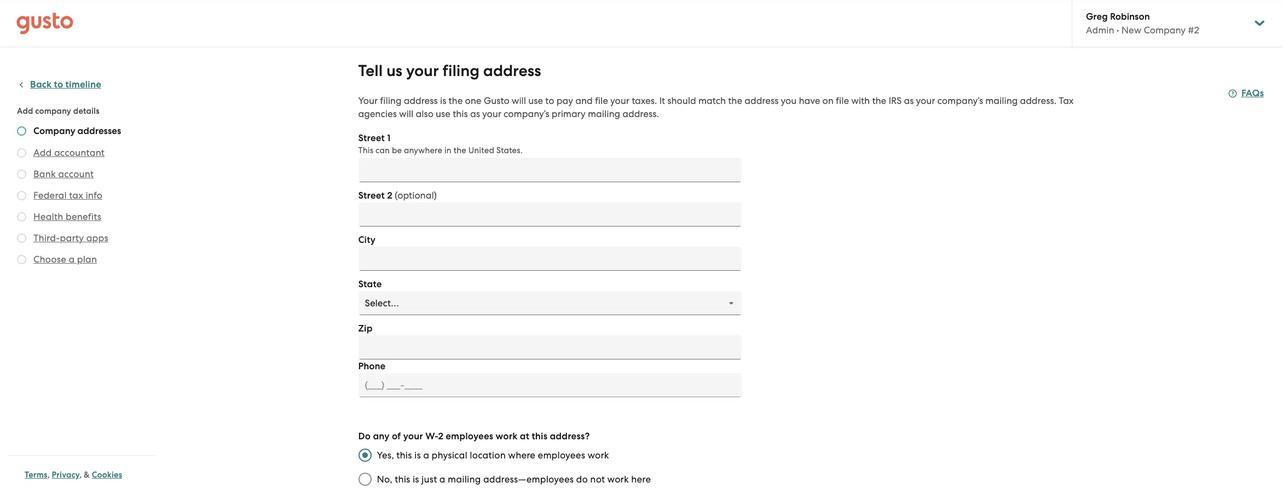 Task type: locate. For each thing, give the bounding box(es) containing it.
address up gusto
[[484, 61, 541, 81]]

0 horizontal spatial will
[[399, 108, 414, 119]]

0 vertical spatial mailing
[[986, 95, 1018, 106]]

united
[[469, 146, 495, 156]]

Yes, this is a physical location where employees work radio
[[353, 444, 377, 468]]

will right gusto
[[512, 95, 526, 106]]

4 check image from the top
[[17, 191, 26, 200]]

is left just at the bottom of page
[[413, 474, 419, 485]]

3 check image from the top
[[17, 170, 26, 179]]

work
[[496, 431, 518, 443], [588, 450, 609, 461], [608, 474, 629, 485]]

choose
[[33, 254, 66, 265]]

work left the at
[[496, 431, 518, 443]]

the left irs
[[873, 95, 887, 106]]

0 vertical spatial check image
[[17, 213, 26, 222]]

2 street from the top
[[358, 190, 385, 202]]

this right the at
[[532, 431, 548, 443]]

check image
[[17, 213, 26, 222], [17, 234, 26, 243]]

0 vertical spatial a
[[69, 254, 75, 265]]

1 horizontal spatial as
[[904, 95, 914, 106]]

this
[[453, 108, 468, 119], [532, 431, 548, 443], [397, 450, 412, 461], [395, 474, 411, 485]]

1 horizontal spatial company's
[[938, 95, 984, 106]]

1 file from the left
[[595, 95, 608, 106]]

add inside button
[[33, 147, 52, 158]]

details
[[73, 106, 100, 116]]

this right no,
[[395, 474, 411, 485]]

1 vertical spatial mailing
[[588, 108, 621, 119]]

back to timeline button
[[17, 78, 101, 91]]

5 check image from the top
[[17, 255, 26, 265]]

check image left add accountant
[[17, 148, 26, 158]]

0 horizontal spatial ,
[[47, 470, 50, 480]]

1 street from the top
[[358, 133, 385, 144]]

privacy link
[[52, 470, 80, 480]]

0 horizontal spatial add
[[17, 106, 33, 116]]

2 vertical spatial a
[[440, 474, 446, 485]]

address
[[484, 61, 541, 81], [404, 95, 438, 106], [745, 95, 779, 106]]

#2
[[1189, 25, 1200, 36]]

2 file from the left
[[836, 95, 850, 106]]

2 check image from the top
[[17, 148, 26, 158]]

0 vertical spatial street
[[358, 133, 385, 144]]

1 horizontal spatial filing
[[443, 61, 480, 81]]

privacy
[[52, 470, 80, 480]]

1 horizontal spatial employees
[[538, 450, 586, 461]]

City field
[[358, 247, 742, 271]]

0 horizontal spatial filing
[[380, 95, 402, 106]]

as
[[904, 95, 914, 106], [470, 108, 480, 119]]

city
[[358, 234, 376, 246]]

use left pay
[[529, 95, 543, 106]]

do
[[577, 474, 588, 485]]

2 horizontal spatial mailing
[[986, 95, 1018, 106]]

check image left choose
[[17, 255, 26, 265]]

timeline
[[65, 79, 101, 90]]

the left one
[[449, 95, 463, 106]]

gusto
[[484, 95, 510, 106]]

a
[[69, 254, 75, 265], [423, 450, 429, 461], [440, 474, 446, 485]]

the right match
[[729, 95, 743, 106]]

a right just at the bottom of page
[[440, 474, 446, 485]]

Street 2 field
[[358, 203, 742, 227]]

can
[[376, 146, 390, 156]]

0 horizontal spatial file
[[595, 95, 608, 106]]

street for 2
[[358, 190, 385, 202]]

check image down add company details
[[17, 127, 26, 136]]

to right the 'back'
[[54, 79, 63, 90]]

w-
[[426, 431, 438, 443]]

2 vertical spatial mailing
[[448, 474, 481, 485]]

check image for bank
[[17, 170, 26, 179]]

your
[[406, 61, 439, 81], [611, 95, 630, 106], [917, 95, 936, 106], [483, 108, 502, 119], [403, 431, 423, 443]]

2 vertical spatial work
[[608, 474, 629, 485]]

where
[[508, 450, 536, 461]]

street left (optional)
[[358, 190, 385, 202]]

home image
[[16, 12, 73, 34]]

1 vertical spatial street
[[358, 190, 385, 202]]

greg
[[1087, 11, 1108, 22]]

1 vertical spatial as
[[470, 108, 480, 119]]

street 2 (optional)
[[358, 190, 437, 202]]

1 horizontal spatial add
[[33, 147, 52, 158]]

2 check image from the top
[[17, 234, 26, 243]]

filing up one
[[443, 61, 480, 81]]

1 horizontal spatial use
[[529, 95, 543, 106]]

0 vertical spatial 2
[[387, 190, 393, 202]]

check image left health at the left of the page
[[17, 213, 26, 222]]

benefits
[[66, 211, 101, 222]]

filing up agencies
[[380, 95, 402, 106]]

work right not
[[608, 474, 629, 485]]

your
[[358, 95, 378, 106]]

the right in
[[454, 146, 467, 156]]

check image left bank
[[17, 170, 26, 179]]

terms
[[25, 470, 47, 480]]

greg robinson admin • new company #2
[[1087, 11, 1200, 36]]

0 vertical spatial company
[[1144, 25, 1186, 36]]

is left one
[[440, 95, 447, 106]]

will left also
[[399, 108, 414, 119]]

0 vertical spatial company's
[[938, 95, 984, 106]]

1 vertical spatial to
[[546, 95, 555, 106]]

health benefits button
[[33, 210, 101, 223]]

2 horizontal spatial address
[[745, 95, 779, 106]]

is for a
[[415, 450, 421, 461]]

1 check image from the top
[[17, 127, 26, 136]]

company left #2
[[1144, 25, 1186, 36]]

check image for third-
[[17, 234, 26, 243]]

your filing address is the one gusto will use to pay and file your taxes. it should match the address you have on file with the irs as your company's mailing address. tax agencies will also use this as your company's primary mailing address.
[[358, 95, 1074, 119]]

third-party apps
[[33, 233, 108, 244]]

file right on on the right top of the page
[[836, 95, 850, 106]]

2 left (optional)
[[387, 190, 393, 202]]

2
[[387, 190, 393, 202], [438, 431, 444, 443]]

file
[[595, 95, 608, 106], [836, 95, 850, 106]]

as right irs
[[904, 95, 914, 106]]

will
[[512, 95, 526, 106], [399, 108, 414, 119]]

1 horizontal spatial 2
[[438, 431, 444, 443]]

the inside street 1 this can be anywhere in the united states.
[[454, 146, 467, 156]]

check image left federal
[[17, 191, 26, 200]]

0 vertical spatial employees
[[446, 431, 494, 443]]

company
[[1144, 25, 1186, 36], [33, 125, 75, 137]]

1 horizontal spatial will
[[512, 95, 526, 106]]

street 1 this can be anywhere in the united states.
[[358, 133, 523, 156]]

0 vertical spatial to
[[54, 79, 63, 90]]

address. left tax
[[1021, 95, 1057, 106]]

your down gusto
[[483, 108, 502, 119]]

2 vertical spatial is
[[413, 474, 419, 485]]

0 horizontal spatial a
[[69, 254, 75, 265]]

1 horizontal spatial to
[[546, 95, 555, 106]]

check image left third-
[[17, 234, 26, 243]]

address—employees
[[484, 474, 574, 485]]

0 horizontal spatial company
[[33, 125, 75, 137]]

1 horizontal spatial a
[[423, 450, 429, 461]]

, left privacy
[[47, 470, 50, 480]]

file right and
[[595, 95, 608, 106]]

check image for choose
[[17, 255, 26, 265]]

bank account button
[[33, 168, 94, 181]]

No, this is just a mailing address—employees do not work here radio
[[353, 468, 377, 492]]

1
[[387, 133, 391, 144]]

phone
[[358, 361, 386, 372]]

is
[[440, 95, 447, 106], [415, 450, 421, 461], [413, 474, 419, 485]]

bank account
[[33, 169, 94, 180]]

here
[[632, 474, 651, 485]]

Zip field
[[358, 336, 742, 360]]

as down one
[[470, 108, 480, 119]]

1 vertical spatial use
[[436, 108, 451, 119]]

pay
[[557, 95, 573, 106]]

tell
[[358, 61, 383, 81]]

the
[[449, 95, 463, 106], [729, 95, 743, 106], [873, 95, 887, 106], [454, 146, 467, 156]]

choose a plan
[[33, 254, 97, 265]]

have
[[799, 95, 821, 106]]

filing
[[443, 61, 480, 81], [380, 95, 402, 106]]

accountant
[[54, 147, 105, 158]]

location
[[470, 450, 506, 461]]

1 vertical spatial a
[[423, 450, 429, 461]]

0 horizontal spatial use
[[436, 108, 451, 119]]

1 horizontal spatial file
[[836, 95, 850, 106]]

1 horizontal spatial address.
[[1021, 95, 1057, 106]]

add for add accountant
[[33, 147, 52, 158]]

0 horizontal spatial to
[[54, 79, 63, 90]]

on
[[823, 95, 834, 106]]

info
[[86, 190, 103, 201]]

a down the w-
[[423, 450, 429, 461]]

this down one
[[453, 108, 468, 119]]

company addresses
[[33, 125, 121, 137]]

street for 1
[[358, 133, 385, 144]]

work up not
[[588, 450, 609, 461]]

1 vertical spatial add
[[33, 147, 52, 158]]

plan
[[77, 254, 97, 265]]

1 horizontal spatial company
[[1144, 25, 1186, 36]]

address left you
[[745, 95, 779, 106]]

filing inside your filing address is the one gusto will use to pay and file your taxes. it should match the address you have on file with the irs as your company's mailing address. tax agencies will also use this as your company's primary mailing address.
[[380, 95, 402, 106]]

1 vertical spatial company's
[[504, 108, 550, 119]]

1 , from the left
[[47, 470, 50, 480]]

0 vertical spatial add
[[17, 106, 33, 116]]

1 vertical spatial company
[[33, 125, 75, 137]]

add
[[17, 106, 33, 116], [33, 147, 52, 158]]

use right also
[[436, 108, 451, 119]]

irs
[[889, 95, 902, 106]]

account
[[58, 169, 94, 180]]

you
[[781, 95, 797, 106]]

employees down address?
[[538, 450, 586, 461]]

street
[[358, 133, 385, 144], [358, 190, 385, 202]]

employees up location
[[446, 431, 494, 443]]

0 horizontal spatial employees
[[446, 431, 494, 443]]

0 vertical spatial address.
[[1021, 95, 1057, 106]]

zip
[[358, 323, 373, 335]]

in
[[445, 146, 452, 156]]

address. down taxes.
[[623, 108, 659, 119]]

a inside "button"
[[69, 254, 75, 265]]

choose a plan button
[[33, 253, 97, 266]]

add up bank
[[33, 147, 52, 158]]

•
[[1117, 25, 1120, 36]]

1 vertical spatial address.
[[623, 108, 659, 119]]

company addresses list
[[17, 125, 152, 268]]

1 vertical spatial is
[[415, 450, 421, 461]]

0 horizontal spatial address.
[[623, 108, 659, 119]]

use
[[529, 95, 543, 106], [436, 108, 451, 119]]

1 vertical spatial will
[[399, 108, 414, 119]]

not
[[591, 474, 605, 485]]

your right us
[[406, 61, 439, 81]]

Phone text field
[[358, 374, 742, 398]]

1 check image from the top
[[17, 213, 26, 222]]

0 vertical spatial is
[[440, 95, 447, 106]]

2 up physical
[[438, 431, 444, 443]]

1 horizontal spatial ,
[[80, 470, 82, 480]]

1 vertical spatial check image
[[17, 234, 26, 243]]

add left company
[[17, 106, 33, 116]]

address up also
[[404, 95, 438, 106]]

0 vertical spatial will
[[512, 95, 526, 106]]

1 vertical spatial work
[[588, 450, 609, 461]]

to inside back to timeline button
[[54, 79, 63, 90]]

check image
[[17, 127, 26, 136], [17, 148, 26, 158], [17, 170, 26, 179], [17, 191, 26, 200], [17, 255, 26, 265]]

street up the this
[[358, 133, 385, 144]]

company down company
[[33, 125, 75, 137]]

, left "&"
[[80, 470, 82, 480]]

2 horizontal spatial a
[[440, 474, 446, 485]]

a left plan
[[69, 254, 75, 265]]

1 vertical spatial filing
[[380, 95, 402, 106]]

street inside street 1 this can be anywhere in the united states.
[[358, 133, 385, 144]]

is left physical
[[415, 450, 421, 461]]

to left pay
[[546, 95, 555, 106]]

federal
[[33, 190, 67, 201]]

1 vertical spatial employees
[[538, 450, 586, 461]]



Task type: describe. For each thing, give the bounding box(es) containing it.
bank
[[33, 169, 56, 180]]

tax
[[1059, 95, 1074, 106]]

Street 1 field
[[358, 158, 742, 182]]

0 horizontal spatial address
[[404, 95, 438, 106]]

0 horizontal spatial company's
[[504, 108, 550, 119]]

0 vertical spatial filing
[[443, 61, 480, 81]]

us
[[387, 61, 403, 81]]

0 vertical spatial use
[[529, 95, 543, 106]]

&
[[84, 470, 90, 480]]

apps
[[86, 233, 108, 244]]

check image for federal
[[17, 191, 26, 200]]

0 vertical spatial as
[[904, 95, 914, 106]]

0 horizontal spatial 2
[[387, 190, 393, 202]]

your right of
[[403, 431, 423, 443]]

one
[[465, 95, 482, 106]]

physical
[[432, 450, 468, 461]]

add company details
[[17, 106, 100, 116]]

company inside greg robinson admin • new company #2
[[1144, 25, 1186, 36]]

state
[[358, 279, 382, 290]]

check image for add
[[17, 148, 26, 158]]

no,
[[377, 474, 393, 485]]

back
[[30, 79, 52, 90]]

yes, this is a physical location where employees work
[[377, 450, 609, 461]]

third-
[[33, 233, 60, 244]]

terms link
[[25, 470, 47, 480]]

tax
[[69, 190, 83, 201]]

at
[[520, 431, 530, 443]]

this
[[358, 146, 374, 156]]

taxes.
[[632, 95, 657, 106]]

it
[[660, 95, 666, 106]]

match
[[699, 95, 726, 106]]

no, this is just a mailing address—employees do not work here
[[377, 474, 651, 485]]

robinson
[[1111, 11, 1151, 22]]

your right irs
[[917, 95, 936, 106]]

1 vertical spatial 2
[[438, 431, 444, 443]]

federal tax info
[[33, 190, 103, 201]]

company inside list
[[33, 125, 75, 137]]

1 horizontal spatial address
[[484, 61, 541, 81]]

states.
[[497, 146, 523, 156]]

of
[[392, 431, 401, 443]]

be
[[392, 146, 402, 156]]

check image for health
[[17, 213, 26, 222]]

is for just
[[413, 474, 419, 485]]

primary
[[552, 108, 586, 119]]

federal tax info button
[[33, 189, 103, 202]]

address?
[[550, 431, 590, 443]]

0 vertical spatial work
[[496, 431, 518, 443]]

admin
[[1087, 25, 1115, 36]]

agencies
[[358, 108, 397, 119]]

0 horizontal spatial as
[[470, 108, 480, 119]]

your left taxes.
[[611, 95, 630, 106]]

do any of your w-2 employees work at this address?
[[358, 431, 590, 443]]

add accountant button
[[33, 146, 105, 159]]

back to timeline
[[30, 79, 101, 90]]

new
[[1122, 25, 1142, 36]]

add accountant
[[33, 147, 105, 158]]

to inside your filing address is the one gusto will use to pay and file your taxes. it should match the address you have on file with the irs as your company's mailing address. tax agencies will also use this as your company's primary mailing address.
[[546, 95, 555, 106]]

addresses
[[78, 125, 121, 137]]

party
[[60, 233, 84, 244]]

add for add company details
[[17, 106, 33, 116]]

faqs button
[[1229, 87, 1265, 100]]

this inside your filing address is the one gusto will use to pay and file your taxes. it should match the address you have on file with the irs as your company's mailing address. tax agencies will also use this as your company's primary mailing address.
[[453, 108, 468, 119]]

company
[[35, 106, 71, 116]]

health
[[33, 211, 63, 222]]

(optional)
[[395, 190, 437, 201]]

just
[[422, 474, 437, 485]]

is inside your filing address is the one gusto will use to pay and file your taxes. it should match the address you have on file with the irs as your company's mailing address. tax agencies will also use this as your company's primary mailing address.
[[440, 95, 447, 106]]

do
[[358, 431, 371, 443]]

health benefits
[[33, 211, 101, 222]]

2 , from the left
[[80, 470, 82, 480]]

tell us your filing address
[[358, 61, 541, 81]]

terms , privacy , & cookies
[[25, 470, 122, 480]]

also
[[416, 108, 434, 119]]

anywhere
[[404, 146, 443, 156]]

cookies
[[92, 470, 122, 480]]

faqs
[[1242, 88, 1265, 99]]

with
[[852, 95, 870, 106]]

should
[[668, 95, 697, 106]]

yes,
[[377, 450, 394, 461]]

cookies button
[[92, 469, 122, 482]]

this right the yes,
[[397, 450, 412, 461]]

and
[[576, 95, 593, 106]]

1 horizontal spatial mailing
[[588, 108, 621, 119]]

0 horizontal spatial mailing
[[448, 474, 481, 485]]



Task type: vqa. For each thing, say whether or not it's contained in the screenshot.
ON at the right of page
yes



